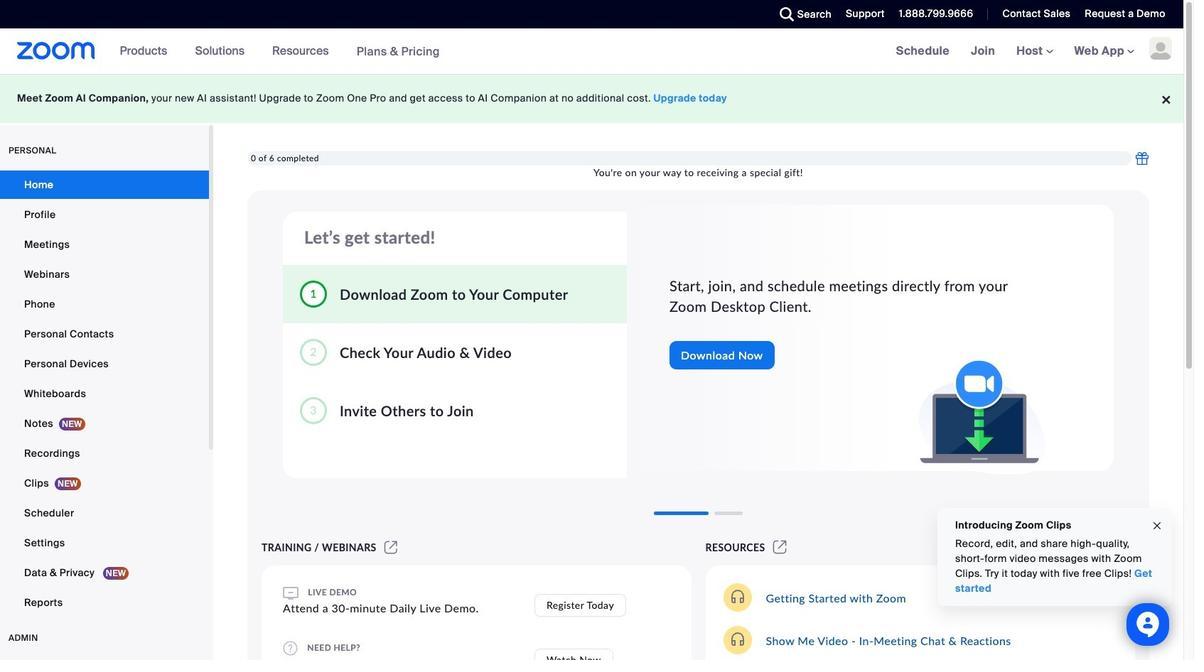 Task type: describe. For each thing, give the bounding box(es) containing it.
meetings navigation
[[886, 28, 1184, 75]]

product information navigation
[[109, 28, 451, 75]]

1 window new image from the left
[[382, 542, 400, 554]]

profile picture image
[[1150, 37, 1173, 60]]



Task type: vqa. For each thing, say whether or not it's contained in the screenshot.
banner
yes



Task type: locate. For each thing, give the bounding box(es) containing it.
personal menu menu
[[0, 171, 209, 619]]

banner
[[0, 28, 1184, 75]]

zoom logo image
[[17, 42, 95, 60]]

close image
[[1152, 518, 1164, 534]]

1 horizontal spatial window new image
[[771, 542, 789, 554]]

0 horizontal spatial window new image
[[382, 542, 400, 554]]

window new image
[[382, 542, 400, 554], [771, 542, 789, 554]]

footer
[[0, 74, 1184, 123]]

2 window new image from the left
[[771, 542, 789, 554]]



